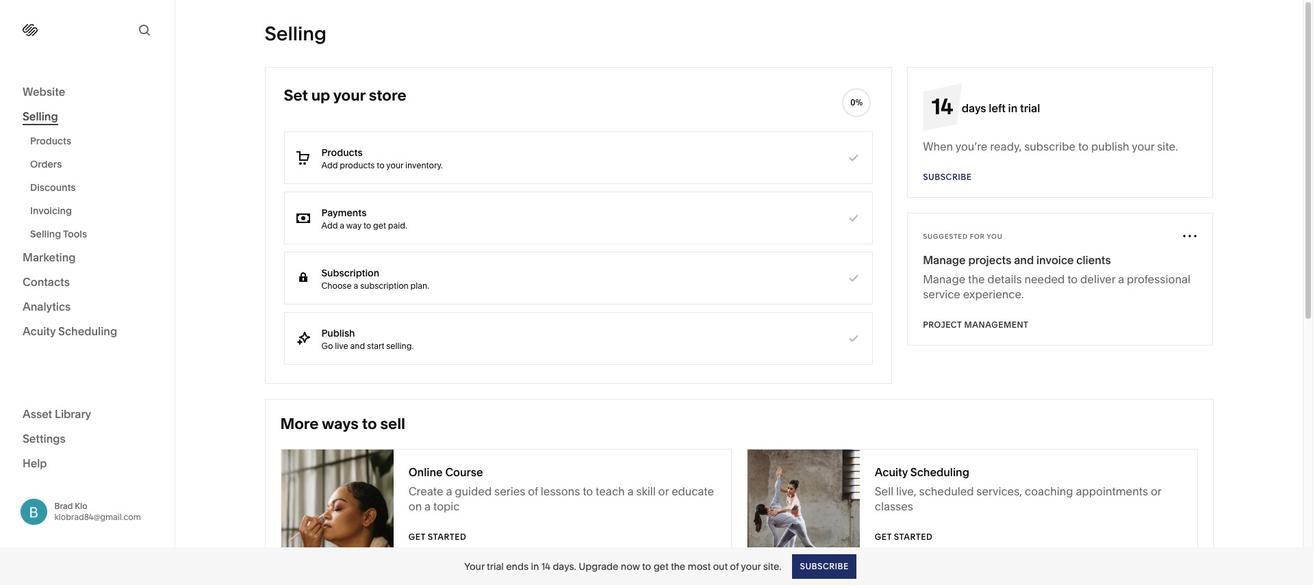 Task type: locate. For each thing, give the bounding box(es) containing it.
0 vertical spatial and
[[1014, 253, 1034, 267]]

settings
[[23, 432, 66, 446]]

coaching
[[1025, 485, 1074, 499]]

get right now
[[654, 561, 669, 573]]

in
[[1009, 101, 1018, 115], [531, 561, 539, 573]]

2 get from the left
[[875, 532, 892, 542]]

choose
[[322, 280, 352, 291]]

selling link
[[23, 109, 152, 125]]

or inside online course create a guided series of lessons to teach a skill or educate on a topic
[[659, 485, 669, 499]]

1 horizontal spatial subscribe button
[[923, 165, 972, 190]]

1 horizontal spatial get started button
[[875, 525, 933, 550]]

1 vertical spatial in
[[531, 561, 539, 573]]

and inside manage projects and invoice clients manage the details needed to deliver a professional service experience.
[[1014, 253, 1034, 267]]

the
[[968, 273, 985, 286], [671, 561, 686, 573]]

the inside manage projects and invoice clients manage the details needed to deliver a professional service experience.
[[968, 273, 985, 286]]

subscription choose a subscription plan.
[[322, 267, 429, 291]]

help link
[[23, 456, 47, 471]]

get left paid.
[[373, 220, 386, 230]]

1 vertical spatial subscribe
[[800, 561, 849, 572]]

0 horizontal spatial products
[[30, 135, 71, 147]]

the up experience.
[[968, 273, 985, 286]]

upgrade
[[579, 561, 619, 573]]

a
[[340, 220, 345, 230], [1119, 273, 1125, 286], [354, 280, 358, 291], [446, 485, 452, 499], [628, 485, 634, 499], [425, 500, 431, 514]]

website link
[[23, 84, 152, 101]]

professional
[[1127, 273, 1191, 286]]

more ways to sell
[[280, 415, 406, 434]]

or right appointments
[[1151, 485, 1162, 499]]

products up products
[[322, 146, 363, 159]]

0 horizontal spatial the
[[671, 561, 686, 573]]

trial
[[1021, 101, 1041, 115], [487, 561, 504, 573]]

tools
[[63, 228, 87, 240]]

0 vertical spatial subscribe
[[923, 172, 972, 182]]

1 vertical spatial subscribe button
[[793, 554, 857, 579]]

to left teach
[[583, 485, 593, 499]]

payments
[[322, 206, 367, 219]]

a inside manage projects and invoice clients manage the details needed to deliver a professional service experience.
[[1119, 273, 1125, 286]]

online course create a guided series of lessons to teach a skill or educate on a topic
[[409, 466, 714, 514]]

2 or from the left
[[1151, 485, 1162, 499]]

add left products
[[322, 160, 338, 170]]

get
[[409, 532, 426, 542], [875, 532, 892, 542]]

0%
[[851, 97, 863, 108]]

2 get started from the left
[[875, 532, 933, 542]]

0 horizontal spatial started
[[428, 532, 467, 542]]

0 horizontal spatial acuity
[[23, 325, 56, 338]]

1 vertical spatial selling
[[23, 110, 58, 123]]

1 horizontal spatial started
[[894, 532, 933, 542]]

to
[[1079, 140, 1089, 153], [377, 160, 385, 170], [364, 220, 371, 230], [1068, 273, 1078, 286], [362, 415, 377, 434], [583, 485, 593, 499], [642, 561, 652, 573]]

0 vertical spatial site.
[[1158, 140, 1179, 153]]

management
[[965, 320, 1029, 330]]

analytics
[[23, 300, 71, 314]]

manage up service
[[923, 273, 966, 286]]

selling up "marketing"
[[30, 228, 61, 240]]

service
[[923, 288, 961, 301]]

to right the way
[[364, 220, 371, 230]]

get down 'on'
[[409, 532, 426, 542]]

1 get started button from the left
[[409, 525, 467, 550]]

0 horizontal spatial get
[[409, 532, 426, 542]]

products inside 'products add products to your inventory.'
[[322, 146, 363, 159]]

payments add a way to get paid.
[[322, 206, 407, 230]]

your
[[333, 86, 366, 105], [1132, 140, 1155, 153], [386, 160, 404, 170], [741, 561, 761, 573]]

to left sell
[[362, 415, 377, 434]]

ends
[[506, 561, 529, 573]]

selling
[[265, 22, 327, 45], [23, 110, 58, 123], [30, 228, 61, 240]]

0 vertical spatial trial
[[1021, 101, 1041, 115]]

scheduling for acuity scheduling
[[58, 325, 117, 338]]

1 horizontal spatial and
[[1014, 253, 1034, 267]]

1 horizontal spatial acuity
[[875, 466, 908, 479]]

and right live
[[350, 341, 365, 351]]

a left the way
[[340, 220, 345, 230]]

14 left days
[[932, 93, 953, 120]]

trial right left in the top right of the page
[[1021, 101, 1041, 115]]

or
[[659, 485, 669, 499], [1151, 485, 1162, 499]]

invoicing
[[30, 205, 72, 217]]

a down subscription
[[354, 280, 358, 291]]

products inside 'products' link
[[30, 135, 71, 147]]

your
[[465, 561, 485, 573]]

acuity scheduling
[[23, 325, 117, 338]]

now
[[621, 561, 640, 573]]

get started button for acuity scheduling sell live, scheduled services, coaching appointments or classes
[[875, 525, 933, 550]]

of right the series
[[528, 485, 538, 499]]

14
[[932, 93, 953, 120], [541, 561, 551, 573]]

1 vertical spatial the
[[671, 561, 686, 573]]

a inside payments add a way to get paid.
[[340, 220, 345, 230]]

add down payments
[[322, 220, 338, 230]]

get down classes
[[875, 532, 892, 542]]

the left most
[[671, 561, 686, 573]]

classes
[[875, 500, 914, 514]]

plan.
[[411, 280, 429, 291]]

0 vertical spatial 14
[[932, 93, 953, 120]]

to right products
[[377, 160, 385, 170]]

1 horizontal spatial get
[[654, 561, 669, 573]]

manage down suggested
[[923, 253, 966, 267]]

site. right out
[[763, 561, 782, 573]]

0 horizontal spatial or
[[659, 485, 669, 499]]

acuity inside acuity scheduling sell live, scheduled services, coaching appointments or classes
[[875, 466, 908, 479]]

live
[[335, 341, 348, 351]]

add for products
[[322, 160, 338, 170]]

0 horizontal spatial get
[[373, 220, 386, 230]]

and inside publish go live and start selling.
[[350, 341, 365, 351]]

clients
[[1077, 253, 1111, 267]]

0 vertical spatial add
[[322, 160, 338, 170]]

0 horizontal spatial 14
[[541, 561, 551, 573]]

1 horizontal spatial site.
[[1158, 140, 1179, 153]]

selling.
[[386, 341, 414, 351]]

2 manage from the top
[[923, 273, 966, 286]]

your right out
[[741, 561, 761, 573]]

get
[[373, 220, 386, 230], [654, 561, 669, 573]]

of right out
[[730, 561, 739, 573]]

selling up the set
[[265, 22, 327, 45]]

1 or from the left
[[659, 485, 669, 499]]

1 get started from the left
[[409, 532, 467, 542]]

1 vertical spatial acuity
[[875, 466, 908, 479]]

started down classes
[[894, 532, 933, 542]]

discounts
[[30, 181, 76, 194]]

in right left in the top right of the page
[[1009, 101, 1018, 115]]

or right skill
[[659, 485, 669, 499]]

your right the up
[[333, 86, 366, 105]]

topic
[[434, 500, 460, 514]]

products
[[30, 135, 71, 147], [322, 146, 363, 159]]

add inside 'products add products to your inventory.'
[[322, 160, 338, 170]]

1 started from the left
[[428, 532, 467, 542]]

1 horizontal spatial scheduling
[[911, 466, 970, 479]]

and up "details"
[[1014, 253, 1034, 267]]

1 horizontal spatial in
[[1009, 101, 1018, 115]]

1 horizontal spatial get started
[[875, 532, 933, 542]]

0 vertical spatial in
[[1009, 101, 1018, 115]]

and
[[1014, 253, 1034, 267], [350, 341, 365, 351]]

publish go live and start selling.
[[322, 327, 414, 351]]

0 horizontal spatial get started button
[[409, 525, 467, 550]]

subscribe inside button
[[800, 561, 849, 572]]

asset library
[[23, 407, 91, 421]]

0 vertical spatial of
[[528, 485, 538, 499]]

1 add from the top
[[322, 160, 338, 170]]

get started down classes
[[875, 532, 933, 542]]

1 vertical spatial and
[[350, 341, 365, 351]]

0 vertical spatial get
[[373, 220, 386, 230]]

1 horizontal spatial the
[[968, 273, 985, 286]]

1 vertical spatial get
[[654, 561, 669, 573]]

0 horizontal spatial subscribe
[[800, 561, 849, 572]]

products up 'orders'
[[30, 135, 71, 147]]

start
[[367, 341, 384, 351]]

2 started from the left
[[894, 532, 933, 542]]

acuity scheduling link
[[23, 324, 152, 340]]

2 vertical spatial selling
[[30, 228, 61, 240]]

needed
[[1025, 273, 1065, 286]]

1 horizontal spatial products
[[322, 146, 363, 159]]

when you're ready, subscribe to publish your site.
[[923, 140, 1179, 153]]

2 get started button from the left
[[875, 525, 933, 550]]

scheduling down analytics link
[[58, 325, 117, 338]]

products for products add products to your inventory.
[[322, 146, 363, 159]]

started for live,
[[894, 532, 933, 542]]

0 vertical spatial acuity
[[23, 325, 56, 338]]

0 horizontal spatial of
[[528, 485, 538, 499]]

1 horizontal spatial 14
[[932, 93, 953, 120]]

0 vertical spatial selling
[[265, 22, 327, 45]]

1 horizontal spatial or
[[1151, 485, 1162, 499]]

0 vertical spatial scheduling
[[58, 325, 117, 338]]

to inside 'products add products to your inventory.'
[[377, 160, 385, 170]]

site.
[[1158, 140, 1179, 153], [763, 561, 782, 573]]

site. right publish
[[1158, 140, 1179, 153]]

0 horizontal spatial in
[[531, 561, 539, 573]]

1 vertical spatial add
[[322, 220, 338, 230]]

scheduling inside acuity scheduling sell live, scheduled services, coaching appointments or classes
[[911, 466, 970, 479]]

acuity for acuity scheduling sell live, scheduled services, coaching appointments or classes
[[875, 466, 908, 479]]

a right deliver
[[1119, 273, 1125, 286]]

0 vertical spatial manage
[[923, 253, 966, 267]]

manage projects and invoice clients manage the details needed to deliver a professional service experience.
[[923, 253, 1191, 301]]

get started button down classes
[[875, 525, 933, 550]]

0 horizontal spatial scheduling
[[58, 325, 117, 338]]

marketing
[[23, 251, 76, 264]]

invoicing link
[[30, 199, 160, 223]]

when
[[923, 140, 953, 153]]

get for create a guided series of lessons to teach a skill or educate on a topic
[[409, 532, 426, 542]]

0 horizontal spatial site.
[[763, 561, 782, 573]]

add inside payments add a way to get paid.
[[322, 220, 338, 230]]

14 left the days.
[[541, 561, 551, 573]]

your right publish
[[1132, 140, 1155, 153]]

started
[[428, 532, 467, 542], [894, 532, 933, 542]]

0 vertical spatial the
[[968, 273, 985, 286]]

1 vertical spatial site.
[[763, 561, 782, 573]]

to left deliver
[[1068, 273, 1078, 286]]

acuity scheduling sell live, scheduled services, coaching appointments or classes
[[875, 466, 1162, 514]]

acuity down analytics
[[23, 325, 56, 338]]

0 vertical spatial subscribe button
[[923, 165, 972, 190]]

acuity up the sell
[[875, 466, 908, 479]]

1 vertical spatial manage
[[923, 273, 966, 286]]

orders
[[30, 158, 62, 171]]

in right the ends
[[531, 561, 539, 573]]

get started
[[409, 532, 467, 542], [875, 532, 933, 542]]

get started down topic
[[409, 532, 467, 542]]

1 vertical spatial trial
[[487, 561, 504, 573]]

teach
[[596, 485, 625, 499]]

selling inside selling tools link
[[30, 228, 61, 240]]

0 horizontal spatial get started
[[409, 532, 467, 542]]

a right 'on'
[[425, 500, 431, 514]]

get started button down topic
[[409, 525, 467, 550]]

trial right your
[[487, 561, 504, 573]]

scheduling up scheduled
[[911, 466, 970, 479]]

1 horizontal spatial trial
[[1021, 101, 1041, 115]]

1 horizontal spatial subscribe
[[923, 172, 972, 182]]

go
[[322, 341, 333, 351]]

or inside acuity scheduling sell live, scheduled services, coaching appointments or classes
[[1151, 485, 1162, 499]]

selling inside selling link
[[23, 110, 58, 123]]

0 horizontal spatial and
[[350, 341, 365, 351]]

of
[[528, 485, 538, 499], [730, 561, 739, 573]]

of inside online course create a guided series of lessons to teach a skill or educate on a topic
[[528, 485, 538, 499]]

started down topic
[[428, 532, 467, 542]]

2 add from the top
[[322, 220, 338, 230]]

help
[[23, 456, 47, 470]]

set
[[284, 86, 308, 105]]

manage
[[923, 253, 966, 267], [923, 273, 966, 286]]

project
[[923, 320, 962, 330]]

to right now
[[642, 561, 652, 573]]

selling down website
[[23, 110, 58, 123]]

your left inventory.
[[386, 160, 404, 170]]

ways
[[322, 415, 359, 434]]

1 horizontal spatial get
[[875, 532, 892, 542]]

1 horizontal spatial of
[[730, 561, 739, 573]]

1 vertical spatial scheduling
[[911, 466, 970, 479]]

a left skill
[[628, 485, 634, 499]]

1 get from the left
[[409, 532, 426, 542]]

project management
[[923, 320, 1029, 330]]

to inside manage projects and invoice clients manage the details needed to deliver a professional service experience.
[[1068, 273, 1078, 286]]



Task type: vqa. For each thing, say whether or not it's contained in the screenshot.


Task type: describe. For each thing, give the bounding box(es) containing it.
get started for acuity scheduling sell live, scheduled services, coaching appointments or classes
[[875, 532, 933, 542]]

1 vertical spatial 14
[[541, 561, 551, 573]]

sell
[[380, 415, 406, 434]]

orders link
[[30, 153, 160, 176]]

appointments
[[1076, 485, 1149, 499]]

subscription
[[360, 280, 409, 291]]

subscribe
[[1025, 140, 1076, 153]]

way
[[346, 220, 362, 230]]

you're
[[956, 140, 988, 153]]

inventory.
[[405, 160, 443, 170]]

educate
[[672, 485, 714, 499]]

products link
[[30, 129, 160, 153]]

suggested for you
[[923, 233, 1003, 240]]

klo
[[75, 501, 87, 511]]

you
[[987, 233, 1003, 240]]

days
[[962, 101, 987, 115]]

discounts link
[[30, 176, 160, 199]]

days.
[[553, 561, 577, 573]]

acuity for acuity scheduling
[[23, 325, 56, 338]]

settings link
[[23, 431, 152, 448]]

experience.
[[963, 288, 1024, 301]]

contacts link
[[23, 275, 152, 291]]

get started for online course create a guided series of lessons to teach a skill or educate on a topic
[[409, 532, 467, 542]]

products add products to your inventory.
[[322, 146, 443, 170]]

asset library link
[[23, 406, 152, 423]]

for
[[970, 233, 985, 240]]

subscription
[[322, 267, 380, 279]]

out
[[713, 561, 728, 573]]

guided
[[455, 485, 492, 499]]

1 manage from the top
[[923, 253, 966, 267]]

selling tools link
[[30, 223, 160, 246]]

to inside online course create a guided series of lessons to teach a skill or educate on a topic
[[583, 485, 593, 499]]

publish
[[322, 327, 355, 339]]

marketing link
[[23, 250, 152, 266]]

more
[[280, 415, 319, 434]]

a inside subscription choose a subscription plan.
[[354, 280, 358, 291]]

to left publish
[[1079, 140, 1089, 153]]

asset
[[23, 407, 52, 421]]

series
[[494, 485, 526, 499]]

scheduled
[[919, 485, 974, 499]]

live,
[[896, 485, 917, 499]]

library
[[55, 407, 91, 421]]

details
[[988, 273, 1022, 286]]

publish
[[1092, 140, 1130, 153]]

website
[[23, 85, 65, 99]]

invoice
[[1037, 253, 1074, 267]]

store
[[369, 86, 407, 105]]

contacts
[[23, 275, 70, 289]]

brad klo klobrad84@gmail.com
[[54, 501, 141, 522]]

paid.
[[388, 220, 407, 230]]

get inside payments add a way to get paid.
[[373, 220, 386, 230]]

brad
[[54, 501, 73, 511]]

scheduling for acuity scheduling sell live, scheduled services, coaching appointments or classes
[[911, 466, 970, 479]]

sell
[[875, 485, 894, 499]]

create
[[409, 485, 444, 499]]

up
[[311, 86, 330, 105]]

products for products
[[30, 135, 71, 147]]

selling tools
[[30, 228, 87, 240]]

your inside 'products add products to your inventory.'
[[386, 160, 404, 170]]

projects
[[969, 253, 1012, 267]]

a up topic
[[446, 485, 452, 499]]

klobrad84@gmail.com
[[54, 512, 141, 522]]

left
[[989, 101, 1006, 115]]

ready,
[[991, 140, 1022, 153]]

add for payments
[[322, 220, 338, 230]]

on
[[409, 500, 422, 514]]

0 horizontal spatial trial
[[487, 561, 504, 573]]

project management button
[[923, 313, 1029, 338]]

started for a
[[428, 532, 467, 542]]

your trial ends in 14 days. upgrade now to get the most out of your site.
[[465, 561, 782, 573]]

1 vertical spatial of
[[730, 561, 739, 573]]

get for sell live, scheduled services, coaching appointments or classes
[[875, 532, 892, 542]]

set up your store
[[284, 86, 407, 105]]

analytics link
[[23, 299, 152, 316]]

get started button for online course create a guided series of lessons to teach a skill or educate on a topic
[[409, 525, 467, 550]]

deliver
[[1081, 273, 1116, 286]]

services,
[[977, 485, 1023, 499]]

suggested
[[923, 233, 968, 240]]

to inside payments add a way to get paid.
[[364, 220, 371, 230]]

skill
[[636, 485, 656, 499]]

products
[[340, 160, 375, 170]]

0 horizontal spatial subscribe button
[[793, 554, 857, 579]]



